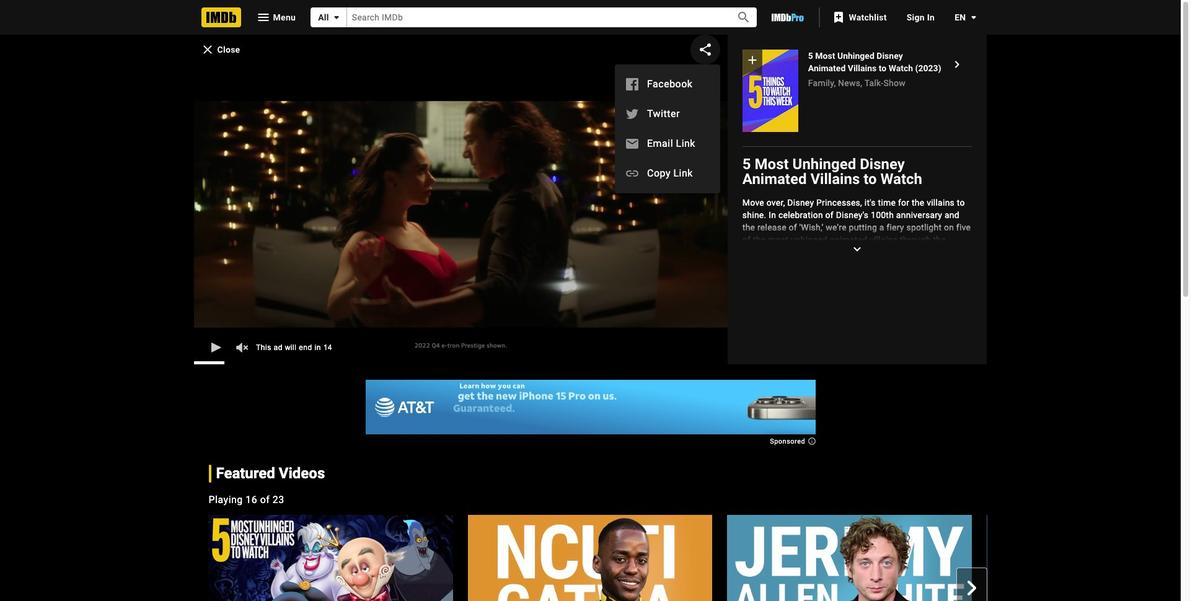 Task type: locate. For each thing, give the bounding box(es) containing it.
most for 5 most unhinged disney animated villains to watch
[[755, 156, 789, 173]]

to for 5 most unhinged disney animated villains to watch
[[864, 171, 877, 188]]

5 most unhinged disney animated villains to watch
[[743, 156, 923, 188]]

5 for 5 most unhinged disney animated villains to watch
[[743, 156, 751, 173]]

disney inside the 5 most unhinged disney animated villains to watch
[[860, 156, 905, 173]]

villains
[[848, 63, 877, 73], [811, 171, 860, 188]]

en
[[955, 12, 966, 22]]

watch inside the 5 most unhinged disney animated villains to watch
[[881, 171, 923, 188]]

1 vertical spatial unhinged
[[793, 156, 856, 173]]

most inside the 5 most unhinged disney animated villains to watch
[[755, 156, 789, 173]]

watch for 5 most unhinged disney animated villains to watch
[[881, 171, 923, 188]]

0 horizontal spatial 5 most unhinged disney animated villains to watch image
[[208, 515, 453, 601]]

5 inside 5 most unhinged disney animated villains to watch (2023) family, news, talk-show
[[808, 51, 813, 61]]

0 vertical spatial animated
[[808, 63, 846, 73]]

1 vertical spatial disney
[[860, 156, 905, 173]]

unhinged inside 5 most unhinged disney animated villains to watch (2023) family, news, talk-show
[[838, 51, 875, 61]]

1 horizontal spatial most
[[815, 51, 835, 61]]

to inside 5 most unhinged disney animated villains to watch (2023) family, news, talk-show
[[879, 63, 887, 73]]

all button
[[311, 7, 347, 27]]

5 most unhinged disney animated villains to watch image
[[743, 50, 798, 132], [208, 515, 453, 601]]

0 vertical spatial disney
[[877, 51, 903, 61]]

videos
[[279, 465, 325, 483]]

all
[[318, 12, 329, 22]]

ad
[[273, 344, 282, 352]]

23
[[273, 494, 284, 506]]

link
[[676, 138, 695, 149], [673, 167, 693, 179]]

1 horizontal spatial 5
[[808, 51, 813, 61]]

0 horizontal spatial animated
[[743, 171, 807, 188]]

villains inside 5 most unhinged disney animated villains to watch (2023) family, news, talk-show
[[848, 63, 877, 73]]

1 vertical spatial 5 most unhinged disney animated villains to watch image
[[208, 515, 453, 601]]

watch
[[889, 63, 913, 73], [881, 171, 923, 188]]

menu containing facebook
[[615, 69, 720, 188]]

featured
[[216, 465, 275, 483]]

link image
[[625, 166, 640, 181]]

disney inside 5 most unhinged disney animated villains to watch (2023) family, news, talk-show
[[877, 51, 903, 61]]

animated inside the 5 most unhinged disney animated villains to watch
[[743, 171, 807, 188]]

link inside menu item
[[673, 167, 693, 179]]

1 horizontal spatial animated
[[808, 63, 846, 73]]

link right copy
[[673, 167, 693, 179]]

copy link menu item
[[615, 159, 720, 188]]

0 horizontal spatial 5
[[743, 156, 751, 173]]

None field
[[347, 8, 723, 27]]

villains for 5 most unhinged disney animated villains to watch (2023) family, news, talk-show
[[848, 63, 877, 73]]

animated
[[808, 63, 846, 73], [743, 171, 807, 188]]

email image
[[625, 137, 640, 152]]

0 vertical spatial watch
[[889, 63, 913, 73]]

facebook image
[[625, 77, 640, 92]]

unhinged inside the 5 most unhinged disney animated villains to watch
[[793, 156, 856, 173]]

1 vertical spatial 5
[[743, 156, 751, 173]]

1 vertical spatial watch
[[881, 171, 923, 188]]

16
[[246, 494, 257, 506]]

most
[[815, 51, 835, 61], [755, 156, 789, 173]]

talk-
[[865, 78, 884, 88]]

animated inside 5 most unhinged disney animated villains to watch (2023) family, news, talk-show
[[808, 63, 846, 73]]

0 vertical spatial 5
[[808, 51, 813, 61]]

home image
[[201, 7, 241, 27]]

news,
[[838, 78, 863, 88]]

5
[[808, 51, 813, 61], [743, 156, 751, 173]]

sponsored content section
[[365, 380, 816, 446]]

will
[[285, 344, 296, 352]]

watchlist button
[[825, 6, 897, 29]]

sign
[[907, 12, 925, 22]]

in
[[927, 12, 935, 22]]

link right email
[[676, 138, 695, 149]]

1 vertical spatial most
[[755, 156, 789, 173]]

1 vertical spatial to
[[864, 171, 877, 188]]

0 vertical spatial most
[[815, 51, 835, 61]]

14
[[323, 344, 332, 352]]

group
[[743, 50, 798, 132], [194, 515, 1190, 601], [208, 515, 453, 601], [468, 515, 712, 601], [727, 515, 972, 601], [987, 515, 1190, 601]]

0 vertical spatial link
[[676, 138, 695, 149]]

0 vertical spatial to
[[879, 63, 887, 73]]

chevron right inline image
[[964, 581, 979, 596]]

the rise of elizabeth debicki image
[[987, 515, 1190, 601]]

disney for 5 most unhinged disney animated villains to watch (2023) family, news, talk-show
[[877, 51, 903, 61]]

main content
[[0, 35, 1190, 601]]

share on social media image
[[698, 42, 713, 57]]

menu inside main content
[[615, 69, 720, 188]]

watch inside 5 most unhinged disney animated villains to watch (2023) family, news, talk-show
[[889, 63, 913, 73]]

menu
[[615, 69, 720, 188]]

unhinged
[[838, 51, 875, 61], [793, 156, 856, 173]]

1 vertical spatial villains
[[811, 171, 860, 188]]

villains inside the 5 most unhinged disney animated villains to watch
[[811, 171, 860, 188]]

1 vertical spatial animated
[[743, 171, 807, 188]]

to inside the 5 most unhinged disney animated villains to watch
[[864, 171, 877, 188]]

animated for 5 most unhinged disney animated villains to watch
[[743, 171, 807, 188]]

0 horizontal spatial to
[[864, 171, 877, 188]]

1 horizontal spatial to
[[879, 63, 887, 73]]

Search IMDb text field
[[347, 8, 723, 27]]

to
[[879, 63, 887, 73], [864, 171, 877, 188]]

close
[[217, 44, 240, 54]]

1 vertical spatial link
[[673, 167, 693, 179]]

0 vertical spatial unhinged
[[838, 51, 875, 61]]

this
[[256, 344, 271, 352]]

5 inside the 5 most unhinged disney animated villains to watch
[[743, 156, 751, 173]]

this ad will end in 14 status
[[256, 344, 332, 352]]

sign in button
[[897, 6, 945, 29]]

link for email link
[[676, 138, 695, 149]]

this ad will end in 14
[[256, 344, 332, 352]]

disney
[[877, 51, 903, 61], [860, 156, 905, 173]]

most inside 5 most unhinged disney animated villains to watch (2023) family, news, talk-show
[[815, 51, 835, 61]]

0 horizontal spatial most
[[755, 156, 789, 173]]

playing
[[209, 494, 243, 506]]

1 horizontal spatial 5 most unhinged disney animated villains to watch image
[[743, 50, 798, 132]]

0 vertical spatial villains
[[848, 63, 877, 73]]

end
[[299, 344, 312, 352]]



Task type: describe. For each thing, give the bounding box(es) containing it.
copy link
[[647, 167, 693, 179]]

5 most unhinged disney animated villains to watch (2023) family, news, talk-show
[[808, 51, 941, 88]]

expand more image
[[850, 242, 865, 257]]

submit search image
[[736, 10, 751, 25]]

the rise of ncuti gatwa image
[[468, 515, 712, 601]]

watchlist
[[849, 12, 887, 22]]

in
[[314, 344, 321, 352]]

facebook
[[647, 78, 693, 90]]

disney for 5 most unhinged disney animated villains to watch
[[860, 156, 905, 173]]

clear image
[[200, 42, 215, 57]]

none field inside all search field
[[347, 8, 723, 27]]

twitter
[[647, 108, 680, 120]]

arrow drop down image
[[329, 10, 344, 25]]

email
[[647, 138, 673, 149]]

5 most unhinged disney animated villains to watch (2023) image
[[950, 57, 965, 72]]

of
[[260, 494, 270, 506]]

show
[[884, 78, 906, 88]]

the rise of jeremy allen white image
[[727, 515, 972, 601]]

facebook link
[[615, 69, 720, 99]]

sign in
[[907, 12, 935, 22]]

en button
[[945, 6, 981, 29]]

most for 5 most unhinged disney animated villains to watch (2023) family, news, talk-show
[[815, 51, 835, 61]]

arrow drop down image
[[966, 10, 981, 25]]

villains for 5 most unhinged disney animated villains to watch
[[811, 171, 860, 188]]

add image
[[745, 53, 760, 67]]

main content containing 5 most unhinged disney animated villains to watch
[[0, 35, 1190, 601]]

copy
[[647, 167, 671, 179]]

menu button
[[246, 7, 306, 27]]

menu image
[[256, 10, 271, 25]]

to for 5 most unhinged disney animated villains to watch (2023) family, news, talk-show
[[879, 63, 887, 73]]

menu
[[273, 12, 296, 22]]

twitter link
[[615, 99, 720, 129]]

(2023)
[[915, 63, 941, 73]]

featured videos
[[216, 465, 325, 483]]

email link link
[[615, 129, 720, 159]]

unhinged for 5 most unhinged disney animated villains to watch (2023) family, news, talk-show
[[838, 51, 875, 61]]

watchlist image
[[832, 10, 847, 25]]

playing 16 of 23
[[209, 494, 284, 506]]

unhinged for 5 most unhinged disney animated villains to watch
[[793, 156, 856, 173]]

5 for 5 most unhinged disney animated villains to watch (2023) family, news, talk-show
[[808, 51, 813, 61]]

close button
[[194, 38, 250, 60]]

twitter image
[[625, 107, 640, 122]]

0 vertical spatial 5 most unhinged disney animated villains to watch image
[[743, 50, 798, 132]]

sponsored
[[770, 438, 808, 446]]

watch for 5 most unhinged disney animated villains to watch (2023) family, news, talk-show
[[889, 63, 913, 73]]

All search field
[[311, 7, 757, 27]]

family,
[[808, 78, 836, 88]]

animated for 5 most unhinged disney animated villains to watch (2023) family, news, talk-show
[[808, 63, 846, 73]]

unmute button group
[[228, 334, 256, 362]]

link for copy link
[[673, 167, 693, 179]]

email link
[[647, 138, 695, 149]]



Task type: vqa. For each thing, say whether or not it's contained in the screenshot.
Playing
yes



